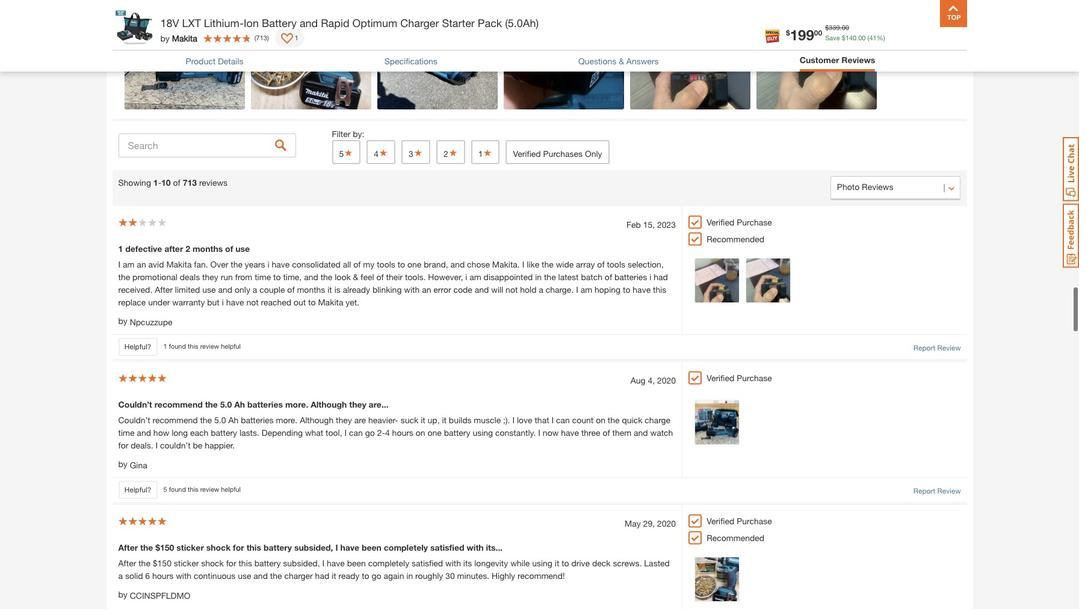 Task type: describe. For each thing, give the bounding box(es) containing it.
2 inside button
[[444, 149, 448, 159]]

purchase for aug 4, 2020
[[737, 373, 772, 383]]

0 vertical spatial use
[[236, 244, 250, 254]]

out
[[294, 297, 306, 308]]

gina
[[130, 460, 147, 471]]

battery
[[262, 16, 297, 30]]

helpful for happier.
[[221, 486, 241, 494]]

3
[[409, 149, 414, 159]]

0 vertical spatial been
[[362, 543, 382, 553]]

verified for may 29, 2020
[[707, 516, 735, 527]]

1 vertical spatial makita
[[166, 259, 192, 270]]

feel
[[361, 272, 374, 282]]

)
[[267, 34, 269, 41]]

couldn't recommend the 5.0 ah batteries more. although they are... couldn't recommend the 5.0 ah batteries more. although they are heavier- suck it up, it builds muscle ;).   i love that i can count on the quick charge time and how long each battery lasts. depending what tool, i can go 2-4 hours on one battery using constantly. i now have three of them and watch for deals. i couldn't be happier.
[[118, 400, 673, 451]]

5 for 5 found this review helpful
[[163, 486, 167, 494]]

roughly
[[415, 571, 443, 581]]

and left "will"
[[475, 285, 489, 295]]

2 couldn't from the top
[[118, 415, 150, 426]]

already
[[343, 285, 370, 295]]

4 inside button
[[374, 149, 379, 159]]

npcuzzupe
[[130, 317, 172, 327]]

0 vertical spatial on
[[596, 415, 606, 426]]

gina button
[[130, 459, 147, 472]]

deals.
[[131, 441, 153, 451]]

1 horizontal spatial can
[[556, 415, 570, 426]]

charger
[[284, 571, 313, 581]]

by npcuzzupe
[[118, 316, 172, 327]]

by for by gina
[[118, 459, 128, 470]]

by for by npcuzzupe
[[118, 316, 128, 326]]

array
[[576, 259, 595, 270]]

0 horizontal spatial months
[[193, 244, 223, 254]]

hoping
[[595, 285, 621, 295]]

0 horizontal spatial .
[[840, 23, 842, 31]]

1 vertical spatial $150
[[153, 559, 172, 569]]

to left the drive
[[562, 559, 569, 569]]

2 tools from the left
[[607, 259, 626, 270]]

this inside the 1 defective after 2 months of use i am an avid makita fan. over the years i have consolidated all of my tools to one brand, and chose makita. i like the wide array of tools selection, the promotional deals they run from time to time, and the look & feel of their tools. however, i am disappointed in the latest batch of batteries i had received. after limited use and only a couple of months it is already blinking with an error code and will not hold a charge. i am hoping to have this replace under warranty but i have not reached out to makita yet.
[[653, 285, 667, 295]]

received.
[[118, 285, 152, 295]]

code
[[454, 285, 473, 295]]

to up the 'couple'
[[273, 272, 281, 282]]

recommended for feb 15, 2023
[[707, 234, 765, 244]]

-
[[158, 178, 161, 188]]

optimum
[[353, 16, 398, 30]]

verified purchase for feb 15, 2023
[[707, 217, 772, 228]]

it inside the 1 defective after 2 months of use i am an avid makita fan. over the years i have consolidated all of my tools to one brand, and chose makita. i like the wide array of tools selection, the promotional deals they run from time to time, and the look & feel of their tools. however, i am disappointed in the latest batch of batteries i had received. after limited use and only a couple of months it is already blinking with an error code and will not hold a charge. i am hoping to have this replace under warranty but i have not reached out to makita yet.
[[328, 285, 332, 295]]

product details
[[186, 56, 244, 66]]

charger
[[401, 16, 439, 30]]

41
[[870, 33, 877, 41]]

i right years
[[268, 259, 269, 270]]

2 vertical spatial am
[[581, 285, 593, 295]]

1 horizontal spatial months
[[297, 285, 325, 295]]

rapid
[[321, 16, 350, 30]]

2 horizontal spatial a
[[539, 285, 544, 295]]

1 vertical spatial they
[[349, 400, 366, 410]]

it right up,
[[442, 415, 447, 426]]

product
[[186, 56, 216, 66]]

2 horizontal spatial $
[[842, 33, 846, 41]]

0 vertical spatial recommend
[[155, 400, 203, 410]]

are
[[354, 415, 366, 426]]

0 vertical spatial shock
[[206, 543, 231, 553]]

5 found this review helpful
[[163, 486, 241, 494]]

2023
[[657, 220, 676, 230]]

it up recommend!
[[555, 559, 559, 569]]

npcuzzupe button
[[130, 316, 172, 329]]

disappointed
[[484, 272, 533, 282]]

may 29, 2020
[[625, 519, 676, 529]]

purchase for may 29, 2020
[[737, 516, 772, 527]]

report for couldn't recommend the 5.0 ah batteries more. although they are heavier- suck it up, it builds muscle ;).   i love that i can count on the quick charge time and how long each battery lasts. depending what tool, i can go 2-4 hours on one battery using constantly. i now have three of them and watch for deals. i couldn't be happier.
[[914, 487, 936, 496]]

display image
[[281, 33, 293, 45]]

1 vertical spatial subsided,
[[283, 559, 320, 569]]

only
[[585, 149, 602, 159]]

1 vertical spatial more.
[[276, 415, 298, 426]]

199
[[790, 26, 814, 43]]

5 for 5
[[339, 149, 344, 159]]

tool,
[[326, 428, 342, 438]]

2020 for aug 4, 2020
[[657, 376, 676, 386]]

1 horizontal spatial 713
[[256, 34, 267, 41]]

couldn't
[[160, 441, 191, 451]]

screws.
[[613, 559, 642, 569]]

report review for i am an avid makita fan. over the years i have consolidated all of my tools to one brand, and chose makita. i like the wide array of tools selection, the promotional deals they run from time to time, and the look & feel of their tools. however, i am disappointed in the latest batch of batteries i had received. after limited use and only a couple of months it is already blinking with an error code and will not hold a charge. i am hoping to have this replace under warranty but i have not reached out to makita yet.
[[914, 344, 961, 353]]

verified inside button
[[513, 149, 541, 159]]

it left up,
[[421, 415, 425, 426]]

2 horizontal spatial 00
[[859, 33, 866, 41]]

2 inside the 1 defective after 2 months of use i am an avid makita fan. over the years i have consolidated all of my tools to one brand, and chose makita. i like the wide array of tools selection, the promotional deals they run from time to time, and the look & feel of their tools. however, i am disappointed in the latest batch of batteries i had received. after limited use and only a couple of months it is already blinking with an error code and will not hold a charge. i am hoping to have this replace under warranty but i have not reached out to makita yet.
[[186, 244, 190, 254]]

2 vertical spatial they
[[336, 415, 352, 426]]

specifications
[[385, 56, 438, 66]]

using inside after the $150 sticker shock for this battery subsided, i have been completely satisfied with its... after the $150 sticker shock for this battery subsided, i have been completely satisfied with its longevity while using it to drive deck screws. lasted a solid 6 hours with continuous use and the charger had it ready to go again in roughly 30 minutes.    highly recommend!
[[532, 559, 553, 569]]

found for npcuzzupe
[[169, 343, 186, 351]]

go inside couldn't recommend the 5.0 ah batteries more. although they are... couldn't recommend the 5.0 ah batteries more. although they are heavier- suck it up, it builds muscle ;).   i love that i can count on the quick charge time and how long each battery lasts. depending what tool, i can go 2-4 hours on one battery using constantly. i now have three of them and watch for deals. i couldn't be happier.
[[365, 428, 375, 438]]

after the $150 sticker shock for this battery subsided, i have been completely satisfied with its... after the $150 sticker shock for this battery subsided, i have been completely satisfied with its longevity while using it to drive deck screws. lasted a solid 6 hours with continuous use and the charger had it ready to go again in roughly 30 minutes.    highly recommend!
[[118, 543, 670, 581]]

30
[[446, 571, 455, 581]]

review for couldn't
[[200, 486, 219, 494]]

1 vertical spatial after
[[118, 543, 138, 553]]

pack
[[478, 16, 502, 30]]

and left rapid
[[300, 16, 318, 30]]

feb 15, 2023
[[627, 220, 676, 230]]

Search text field
[[118, 134, 296, 158]]

after
[[165, 244, 183, 254]]

them
[[613, 428, 632, 438]]

1 button
[[275, 29, 305, 47]]

1 button
[[471, 140, 500, 164]]

save
[[826, 33, 840, 41]]

0 vertical spatial satisfied
[[430, 543, 464, 553]]

by gina
[[118, 459, 147, 471]]

1 inside the 1 defective after 2 months of use i am an avid makita fan. over the years i have consolidated all of my tools to one brand, and chose makita. i like the wide array of tools selection, the promotional deals they run from time to time, and the look & feel of their tools. however, i am disappointed in the latest batch of batteries i had received. after limited use and only a couple of months it is already blinking with an error code and will not hold a charge. i am hoping to have this replace under warranty but i have not reached out to makita yet.
[[118, 244, 123, 254]]

star symbol image for 5
[[344, 149, 354, 157]]

star symbol image for 1
[[483, 149, 493, 157]]

0 vertical spatial &
[[619, 56, 624, 66]]

1 vertical spatial ah
[[228, 415, 239, 426]]

helpful? button for gina
[[118, 481, 157, 500]]

answers
[[627, 56, 659, 66]]

1 vertical spatial completely
[[368, 559, 409, 569]]

helpful for a
[[221, 343, 241, 351]]

warranty
[[172, 297, 205, 308]]

1 vertical spatial satisfied
[[412, 559, 443, 569]]

2 vertical spatial for
[[226, 559, 236, 569]]

like
[[527, 259, 540, 270]]

chose
[[467, 259, 490, 270]]

1 horizontal spatial .
[[857, 33, 859, 41]]

while
[[511, 559, 530, 569]]

1 vertical spatial been
[[347, 559, 366, 569]]

its
[[463, 559, 472, 569]]

2 ( from the left
[[254, 34, 256, 41]]

feb
[[627, 220, 641, 230]]

1 horizontal spatial 00
[[842, 23, 849, 31]]

0 vertical spatial completely
[[384, 543, 428, 553]]

1 horizontal spatial not
[[506, 285, 518, 295]]

couple
[[260, 285, 285, 295]]

of inside couldn't recommend the 5.0 ah batteries more. although they are... couldn't recommend the 5.0 ah batteries more. although they are heavier- suck it up, it builds muscle ;).   i love that i can count on the quick charge time and how long each battery lasts. depending what tool, i can go 2-4 hours on one battery using constantly. i now have three of them and watch for deals. i couldn't be happier.
[[603, 428, 610, 438]]

with inside the 1 defective after 2 months of use i am an avid makita fan. over the years i have consolidated all of my tools to one brand, and chose makita. i like the wide array of tools selection, the promotional deals they run from time to time, and the look & feel of their tools. however, i am disappointed in the latest batch of batteries i had received. after limited use and only a couple of months it is already blinking with an error code and will not hold a charge. i am hoping to have this replace under warranty but i have not reached out to makita yet.
[[404, 285, 420, 295]]

0 vertical spatial ah
[[234, 400, 245, 410]]

review for couldn't recommend the 5.0 ah batteries more. although they are heavier- suck it up, it builds muscle ;).   i love that i can count on the quick charge time and how long each battery lasts. depending what tool, i can go 2-4 hours on one battery using constantly. i now have three of them and watch for deals. i couldn't be happier.
[[938, 487, 961, 496]]

verified purchases only button
[[506, 140, 610, 164]]

of right the feel
[[377, 272, 384, 282]]

to right the ready at the left of page
[[362, 571, 369, 581]]

showing
[[118, 178, 151, 188]]

years
[[245, 259, 265, 270]]

happier.
[[205, 441, 235, 451]]

defective
[[125, 244, 162, 254]]

selection,
[[628, 259, 664, 270]]

2 vertical spatial after
[[118, 559, 136, 569]]

1 vertical spatial 5.0
[[214, 415, 226, 426]]

339
[[829, 23, 840, 31]]

depending
[[262, 428, 303, 438]]

and down run
[[218, 285, 232, 295]]

15,
[[643, 220, 655, 230]]

it left the ready at the left of page
[[332, 571, 336, 581]]

6
[[145, 571, 150, 581]]

of down "time,"
[[287, 285, 295, 295]]

consolidated
[[292, 259, 341, 270]]

is
[[335, 285, 341, 295]]

a inside after the $150 sticker shock for this battery subsided, i have been completely satisfied with its... after the $150 sticker shock for this battery subsided, i have been completely satisfied with its longevity while using it to drive deck screws. lasted a solid 6 hours with continuous use and the charger had it ready to go again in roughly 30 minutes.    highly recommend!
[[118, 571, 123, 581]]

minutes.
[[457, 571, 490, 581]]

customer
[[800, 55, 840, 65]]

filter
[[332, 129, 351, 139]]

hold
[[520, 285, 537, 295]]

in inside after the $150 sticker shock for this battery subsided, i have been completely satisfied with its... after the $150 sticker shock for this battery subsided, i have been completely satisfied with its longevity while using it to drive deck screws. lasted a solid 6 hours with continuous use and the charger had it ready to go again in roughly 30 minutes.    highly recommend!
[[407, 571, 413, 581]]

now
[[543, 428, 559, 438]]

by makita
[[160, 33, 197, 43]]

by:
[[353, 129, 365, 139]]

but
[[207, 297, 220, 308]]

that
[[535, 415, 549, 426]]

1 vertical spatial for
[[233, 543, 244, 553]]

of up hoping
[[605, 272, 612, 282]]

1 vertical spatial sticker
[[174, 559, 199, 569]]

lithium-
[[204, 16, 244, 30]]

0 horizontal spatial am
[[123, 259, 135, 270]]

replace
[[118, 297, 146, 308]]

1 vertical spatial can
[[349, 428, 363, 438]]

of right array
[[597, 259, 605, 270]]

0 horizontal spatial on
[[416, 428, 425, 438]]

1 defective after 2 months of use i am an avid makita fan. over the years i have consolidated all of my tools to one brand, and chose makita. i like the wide array of tools selection, the promotional deals they run from time to time, and the look & feel of their tools. however, i am disappointed in the latest batch of batteries i had received. after limited use and only a couple of months it is already blinking with an error code and will not hold a charge. i am hoping to have this replace under warranty but i have not reached out to makita yet.
[[118, 244, 668, 308]]

again
[[384, 571, 404, 581]]



Task type: vqa. For each thing, say whether or not it's contained in the screenshot.
4 in the Couldn't recommend the 5.0 Ah batteries more. Although they are... Couldn't recommend the 5.0 Ah batteries more. Although they are heavier- suck it up, it builds muscle ;).   I love that I can count on the quick charge time and how long each battery lasts. Depending what tool, I can go 2-4 hours on one battery using constantly. I now have three of them and watch for deals. I couldn't be happier.
yes



Task type: locate. For each thing, give the bounding box(es) containing it.
2 report review button from the top
[[914, 486, 961, 497]]

ion
[[244, 16, 259, 30]]

2 vertical spatial use
[[238, 571, 251, 581]]

0 horizontal spatial using
[[473, 428, 493, 438]]

go
[[365, 428, 375, 438], [372, 571, 381, 581]]

and left charger
[[254, 571, 268, 581]]

0 horizontal spatial hours
[[152, 571, 174, 581]]

tools.
[[405, 272, 426, 282]]

of
[[173, 178, 180, 188], [225, 244, 233, 254], [354, 259, 361, 270], [597, 259, 605, 270], [377, 272, 384, 282], [605, 272, 612, 282], [287, 285, 295, 295], [603, 428, 610, 438]]

1 verified purchase from the top
[[707, 217, 772, 228]]

by down replace
[[118, 316, 128, 326]]

and
[[300, 16, 318, 30], [451, 259, 465, 270], [304, 272, 318, 282], [218, 285, 232, 295], [475, 285, 489, 295], [137, 428, 151, 438], [634, 428, 648, 438], [254, 571, 268, 581]]

star symbol image inside 1 button
[[483, 149, 493, 157]]

am down defective
[[123, 259, 135, 270]]

for inside couldn't recommend the 5.0 ah batteries more. although they are... couldn't recommend the 5.0 ah batteries more. although they are heavier- suck it up, it builds muscle ;).   i love that i can count on the quick charge time and how long each battery lasts. depending what tool, i can go 2-4 hours on one battery using constantly. i now have three of them and watch for deals. i couldn't be happier.
[[118, 441, 128, 451]]

1 vertical spatial &
[[353, 272, 358, 282]]

star symbol image
[[344, 149, 354, 157], [379, 149, 388, 157], [414, 149, 423, 157]]

with up its
[[467, 543, 484, 553]]

0 horizontal spatial not
[[246, 297, 259, 308]]

helpful? button down by npcuzzupe
[[118, 338, 157, 356]]

watch
[[651, 428, 673, 438]]

2 helpful? from the top
[[124, 486, 151, 495]]

2 horizontal spatial am
[[581, 285, 593, 295]]

a left solid
[[118, 571, 123, 581]]

$ inside $ 199 00
[[786, 28, 790, 37]]

0 vertical spatial can
[[556, 415, 570, 426]]

go left 2-
[[365, 428, 375, 438]]

had inside after the $150 sticker shock for this battery subsided, i have been completely satisfied with its... after the $150 sticker shock for this battery subsided, i have been completely satisfied with its longevity while using it to drive deck screws. lasted a solid 6 hours with continuous use and the charger had it ready to go again in roughly 30 minutes.    highly recommend!
[[315, 571, 329, 581]]

to right the out on the left
[[308, 297, 316, 308]]

1 vertical spatial an
[[422, 285, 431, 295]]

2 helpful? button from the top
[[118, 481, 157, 500]]

1 horizontal spatial on
[[596, 415, 606, 426]]

helpful? for npcuzzupe
[[124, 342, 151, 352]]

recommend!
[[518, 571, 565, 581]]

have inside couldn't recommend the 5.0 ah batteries more. although they are... couldn't recommend the 5.0 ah batteries more. although they are heavier- suck it up, it builds muscle ;).   i love that i can count on the quick charge time and how long each battery lasts. depending what tool, i can go 2-4 hours on one battery using constantly. i now have three of them and watch for deals. i couldn't be happier.
[[561, 428, 579, 438]]

0 vertical spatial not
[[506, 285, 518, 295]]

& inside the 1 defective after 2 months of use i am an avid makita fan. over the years i have consolidated all of my tools to one brand, and chose makita. i like the wide array of tools selection, the promotional deals they run from time to time, and the look & feel of their tools. however, i am disappointed in the latest batch of batteries i had received. after limited use and only a couple of months it is already blinking with an error code and will not hold a charge. i am hoping to have this replace under warranty but i have not reached out to makita yet.
[[353, 272, 358, 282]]

use up but on the left of page
[[202, 285, 216, 295]]

ah up lasts.
[[234, 400, 245, 410]]

hours right 6
[[152, 571, 174, 581]]

they down "over"
[[202, 272, 218, 282]]

1 helpful? from the top
[[124, 342, 151, 352]]

ccinspfldmo
[[130, 591, 190, 601]]

1 vertical spatial review
[[938, 487, 961, 496]]

1 vertical spatial 713
[[183, 178, 197, 188]]

time down years
[[255, 272, 271, 282]]

up,
[[428, 415, 440, 426]]

and up the however,
[[451, 259, 465, 270]]

ah
[[234, 400, 245, 410], [228, 415, 239, 426]]

filter by:
[[332, 129, 365, 139]]

hours inside after the $150 sticker shock for this battery subsided, i have been completely satisfied with its... after the $150 sticker shock for this battery subsided, i have been completely satisfied with its longevity while using it to drive deck screws. lasted a solid 6 hours with continuous use and the charger had it ready to go again in roughly 30 minutes.    highly recommend!
[[152, 571, 174, 581]]

1 couldn't from the top
[[118, 400, 152, 410]]

0 horizontal spatial 5
[[163, 486, 167, 494]]

verified purchase for aug 4, 2020
[[707, 373, 772, 383]]

by inside by npcuzzupe
[[118, 316, 128, 326]]

0 horizontal spatial an
[[137, 259, 146, 270]]

0 vertical spatial found
[[169, 343, 186, 351]]

5 inside button
[[339, 149, 344, 159]]

questions
[[579, 56, 617, 66]]

2 purchase from the top
[[737, 373, 772, 383]]

2 star symbol image from the left
[[379, 149, 388, 157]]

their
[[386, 272, 403, 282]]

found down couldn't
[[169, 486, 186, 494]]

star symbol image inside 3 button
[[414, 149, 423, 157]]

2 vertical spatial makita
[[318, 297, 343, 308]]

in inside the 1 defective after 2 months of use i am an avid makita fan. over the years i have consolidated all of my tools to one brand, and chose makita. i like the wide array of tools selection, the promotional deals they run from time to time, and the look & feel of their tools. however, i am disappointed in the latest batch of batteries i had received. after limited use and only a couple of months it is already blinking with an error code and will not hold a charge. i am hoping to have this replace under warranty but i have not reached out to makita yet.
[[535, 272, 542, 282]]

1 vertical spatial report
[[914, 487, 936, 496]]

i
[[268, 259, 269, 270], [466, 272, 467, 282], [650, 272, 652, 282], [222, 297, 224, 308]]

0 vertical spatial verified purchase
[[707, 217, 772, 228]]

4 right the 5 button
[[374, 149, 379, 159]]

1 down npcuzzupe
[[163, 343, 167, 351]]

1 vertical spatial on
[[416, 428, 425, 438]]

0 vertical spatial an
[[137, 259, 146, 270]]

1 vertical spatial 4
[[385, 428, 390, 438]]

and down quick at the right of the page
[[634, 428, 648, 438]]

1 helpful? button from the top
[[118, 338, 157, 356]]

have
[[272, 259, 290, 270], [633, 285, 651, 295], [226, 297, 244, 308], [561, 428, 579, 438], [340, 543, 359, 553], [327, 559, 345, 569]]

0 vertical spatial they
[[202, 272, 218, 282]]

using up recommend!
[[532, 559, 553, 569]]

latest
[[558, 272, 579, 282]]

1 vertical spatial report review button
[[914, 486, 961, 497]]

1 vertical spatial purchase
[[737, 373, 772, 383]]

more.
[[285, 400, 308, 410], [276, 415, 298, 426]]

to up their
[[398, 259, 405, 270]]

2 report from the top
[[914, 487, 936, 496]]

i down selection,
[[650, 272, 652, 282]]

although up tool,
[[311, 400, 347, 410]]

1 horizontal spatial one
[[428, 428, 442, 438]]

2 helpful from the top
[[221, 486, 241, 494]]

1 right display image
[[295, 34, 299, 41]]

one
[[408, 259, 422, 270], [428, 428, 442, 438]]

report review button
[[914, 343, 961, 354], [914, 486, 961, 497]]

4 down heavier-
[[385, 428, 390, 438]]

had right charger
[[315, 571, 329, 581]]

$ for 199
[[786, 28, 790, 37]]

2 vertical spatial batteries
[[241, 415, 274, 426]]

star symbol image for 2
[[448, 149, 458, 157]]

report for i am an avid makita fan. over the years i have consolidated all of my tools to one brand, and chose makita. i like the wide array of tools selection, the promotional deals they run from time to time, and the look & feel of their tools. however, i am disappointed in the latest batch of batteries i had received. after limited use and only a couple of months it is already blinking with an error code and will not hold a charge. i am hoping to have this replace under warranty but i have not reached out to makita yet.
[[914, 344, 936, 353]]

( left %)
[[868, 33, 870, 41]]

0 vertical spatial review
[[938, 344, 961, 353]]

review for and
[[200, 343, 219, 351]]

batteries
[[615, 272, 647, 282], [247, 400, 283, 410], [241, 415, 274, 426]]

use
[[236, 244, 250, 254], [202, 285, 216, 295], [238, 571, 251, 581]]

0 horizontal spatial 00
[[814, 28, 823, 37]]

i
[[118, 259, 120, 270], [522, 259, 525, 270], [576, 285, 578, 295], [513, 415, 515, 426], [552, 415, 554, 426], [345, 428, 347, 438], [538, 428, 541, 438], [156, 441, 158, 451], [336, 543, 338, 553], [322, 559, 325, 569]]

am down batch at the top
[[581, 285, 593, 295]]

. left 41
[[857, 33, 859, 41]]

00 inside $ 199 00
[[814, 28, 823, 37]]

00 right 339
[[842, 23, 849, 31]]

fan.
[[194, 259, 208, 270]]

1 helpful from the top
[[221, 343, 241, 351]]

4
[[374, 149, 379, 159], [385, 428, 390, 438]]

1 tools from the left
[[377, 259, 395, 270]]

use inside after the $150 sticker shock for this battery subsided, i have been completely satisfied with its... after the $150 sticker shock for this battery subsided, i have been completely satisfied with its longevity while using it to drive deck screws. lasted a solid 6 hours with continuous use and the charger had it ready to go again in roughly 30 minutes.    highly recommend!
[[238, 571, 251, 581]]

one inside couldn't recommend the 5.0 ah batteries more. although they are... couldn't recommend the 5.0 ah batteries more. although they are heavier- suck it up, it builds muscle ;).   i love that i can count on the quick charge time and how long each battery lasts. depending what tool, i can go 2-4 hours on one battery using constantly. i now have three of them and watch for deals. i couldn't be happier.
[[428, 428, 442, 438]]

1 vertical spatial not
[[246, 297, 259, 308]]

top button
[[940, 0, 967, 27]]

time inside couldn't recommend the 5.0 ah batteries more. although they are... couldn't recommend the 5.0 ah batteries more. although they are heavier- suck it up, it builds muscle ;).   i love that i can count on the quick charge time and how long each battery lasts. depending what tool, i can go 2-4 hours on one battery using constantly. i now have three of them and watch for deals. i couldn't be happier.
[[118, 428, 135, 438]]

helpful down only
[[221, 343, 241, 351]]

1 left 10
[[153, 178, 158, 188]]

1 review from the top
[[200, 343, 219, 351]]

0 vertical spatial sticker
[[177, 543, 204, 553]]

2 right 3 button
[[444, 149, 448, 159]]

0 vertical spatial although
[[311, 400, 347, 410]]

star symbol image right the 2 button
[[483, 149, 493, 157]]

0 vertical spatial 2020
[[657, 376, 676, 386]]

0 horizontal spatial time
[[118, 428, 135, 438]]

0 vertical spatial in
[[535, 272, 542, 282]]

and up deals.
[[137, 428, 151, 438]]

makita down is on the left
[[318, 297, 343, 308]]

months up the out on the left
[[297, 285, 325, 295]]

on down suck
[[416, 428, 425, 438]]

3 button
[[402, 140, 430, 164]]

had down selection,
[[654, 272, 668, 282]]

purchase for feb 15, 2023
[[737, 217, 772, 228]]

longevity
[[475, 559, 508, 569]]

0 vertical spatial after
[[155, 285, 173, 295]]

satisfied up "roughly"
[[412, 559, 443, 569]]

3 purchase from the top
[[737, 516, 772, 527]]

5 down the filter on the left of the page
[[339, 149, 344, 159]]

1 inside button
[[478, 149, 483, 159]]

00 left 41
[[859, 33, 866, 41]]

drive
[[572, 559, 590, 569]]

by down 18v
[[160, 33, 170, 43]]

0 horizontal spatial had
[[315, 571, 329, 581]]

use right continuous
[[238, 571, 251, 581]]

$ left save
[[786, 28, 790, 37]]

they inside the 1 defective after 2 months of use i am an avid makita fan. over the years i have consolidated all of my tools to one brand, and chose makita. i like the wide array of tools selection, the promotional deals they run from time to time, and the look & feel of their tools. however, i am disappointed in the latest batch of batteries i had received. after limited use and only a couple of months it is already blinking with an error code and will not hold a charge. i am hoping to have this replace under warranty but i have not reached out to makita yet.
[[202, 272, 218, 282]]

1 vertical spatial am
[[470, 272, 481, 282]]

0 vertical spatial 5
[[339, 149, 344, 159]]

1 vertical spatial helpful? button
[[118, 481, 157, 500]]

star symbol image for 4
[[379, 149, 388, 157]]

00 left save
[[814, 28, 823, 37]]

one down up,
[[428, 428, 442, 438]]

star symbol image down filter by:
[[344, 149, 354, 157]]

to right hoping
[[623, 285, 631, 295]]

$ 339 . 00 save $ 140 . 00 ( 41 %)
[[826, 23, 885, 41]]

a
[[253, 285, 257, 295], [539, 285, 544, 295], [118, 571, 123, 581]]

$ for 339
[[826, 23, 829, 31]]

reviews
[[199, 178, 228, 188]]

0 vertical spatial purchase
[[737, 217, 772, 228]]

how
[[153, 428, 169, 438]]

feedback link image
[[1063, 203, 1079, 269]]

hours inside couldn't recommend the 5.0 ah batteries more. although they are... couldn't recommend the 5.0 ah batteries more. although they are heavier- suck it up, it builds muscle ;).   i love that i can count on the quick charge time and how long each battery lasts. depending what tool, i can go 2-4 hours on one battery using constantly. i now have three of them and watch for deals. i couldn't be happier.
[[392, 428, 414, 438]]

with up 30
[[446, 559, 461, 569]]

0 vertical spatial one
[[408, 259, 422, 270]]

charge
[[645, 415, 671, 426]]

1 vertical spatial shock
[[201, 559, 224, 569]]

3 verified purchase from the top
[[707, 516, 772, 527]]

0 vertical spatial .
[[840, 23, 842, 31]]

1 star symbol image from the left
[[344, 149, 354, 157]]

1 vertical spatial helpful?
[[124, 486, 151, 495]]

1 vertical spatial 5
[[163, 486, 167, 494]]

and down consolidated
[[304, 272, 318, 282]]

one inside the 1 defective after 2 months of use i am an avid makita fan. over the years i have consolidated all of my tools to one brand, and chose makita. i like the wide array of tools selection, the promotional deals they run from time to time, and the look & feel of their tools. however, i am disappointed in the latest batch of batteries i had received. after limited use and only a couple of months it is already blinking with an error code and will not hold a charge. i am hoping to have this replace under warranty but i have not reached out to makita yet.
[[408, 259, 422, 270]]

0 vertical spatial helpful
[[221, 343, 241, 351]]

2 found from the top
[[169, 486, 186, 494]]

report review button for 1 defective after 2 months of use i am an avid makita fan. over the years i have consolidated all of my tools to one brand, and chose makita. i like the wide array of tools selection, the promotional deals they run from time to time, and the look & feel of their tools. however, i am disappointed in the latest batch of batteries i had received. after limited use and only a couple of months it is already blinking with an error code and will not hold a charge. i am hoping to have this replace under warranty but i have not reached out to makita yet.
[[914, 343, 961, 354]]

0 vertical spatial makita
[[172, 33, 197, 43]]

by for by makita
[[160, 33, 170, 43]]

1 horizontal spatial hours
[[392, 428, 414, 438]]

0 horizontal spatial star symbol image
[[344, 149, 354, 157]]

1 vertical spatial report review
[[914, 487, 961, 496]]

2 button
[[436, 140, 465, 164]]

1 vertical spatial although
[[300, 415, 334, 426]]

after inside the 1 defective after 2 months of use i am an avid makita fan. over the years i have consolidated all of my tools to one brand, and chose makita. i like the wide array of tools selection, the promotional deals they run from time to time, and the look & feel of their tools. however, i am disappointed in the latest batch of batteries i had received. after limited use and only a couple of months it is already blinking with an error code and will not hold a charge. i am hoping to have this replace under warranty but i have not reached out to makita yet.
[[155, 285, 173, 295]]

0 horizontal spatial star symbol image
[[448, 149, 458, 157]]

by
[[160, 33, 170, 43], [118, 316, 128, 326], [118, 459, 128, 470], [118, 590, 128, 600]]

report review button for couldn't recommend the 5.0 ah batteries more. although they are... couldn't recommend the 5.0 ah batteries more. although they are heavier- suck it up, it builds muscle ;).   i love that i can count on the quick charge time and how long each battery lasts. depending what tool, i can go 2-4 hours on one battery using constantly. i now have three of them and watch for deals. i couldn't be happier.
[[914, 486, 961, 497]]

1 horizontal spatial $
[[826, 23, 829, 31]]

ah up happier.
[[228, 415, 239, 426]]

months
[[193, 244, 223, 254], [297, 285, 325, 295]]

1 report from the top
[[914, 344, 936, 353]]

time up deals.
[[118, 428, 135, 438]]

2020 right 29,
[[657, 519, 676, 529]]

2 horizontal spatial star symbol image
[[414, 149, 423, 157]]

muscle
[[474, 415, 501, 426]]

quick
[[622, 415, 643, 426]]

2 recommended from the top
[[707, 533, 765, 543]]

1 vertical spatial use
[[202, 285, 216, 295]]

it left is on the left
[[328, 285, 332, 295]]

are...
[[369, 400, 389, 410]]

& left the feel
[[353, 272, 358, 282]]

reviews
[[842, 55, 876, 65]]

tools up hoping
[[607, 259, 626, 270]]

can
[[556, 415, 570, 426], [349, 428, 363, 438]]

after
[[155, 285, 173, 295], [118, 543, 138, 553], [118, 559, 136, 569]]

1 report review from the top
[[914, 344, 961, 353]]

i up code at top left
[[466, 272, 467, 282]]

0 horizontal spatial tools
[[377, 259, 395, 270]]

2020
[[657, 376, 676, 386], [657, 519, 676, 529]]

found for gina
[[169, 486, 186, 494]]

one up tools.
[[408, 259, 422, 270]]

lasted
[[644, 559, 670, 569]]

hours down suck
[[392, 428, 414, 438]]

0 vertical spatial batteries
[[615, 272, 647, 282]]

1 vertical spatial hours
[[152, 571, 174, 581]]

1 inside dropdown button
[[295, 34, 299, 41]]

1 found from the top
[[169, 343, 186, 351]]

1 horizontal spatial a
[[253, 285, 257, 295]]

1 ( from the left
[[868, 33, 870, 41]]

$ up save
[[826, 23, 829, 31]]

0 vertical spatial review
[[200, 343, 219, 351]]

0 vertical spatial had
[[654, 272, 668, 282]]

1 right the 2 button
[[478, 149, 483, 159]]

2 2020 from the top
[[657, 519, 676, 529]]

( left )
[[254, 34, 256, 41]]

0 horizontal spatial 713
[[183, 178, 197, 188]]

1 horizontal spatial 2
[[444, 149, 448, 159]]

had
[[654, 272, 668, 282], [315, 571, 329, 581]]

review down but on the left of page
[[200, 343, 219, 351]]

0 vertical spatial report
[[914, 344, 936, 353]]

tools
[[377, 259, 395, 270], [607, 259, 626, 270]]

1 report review button from the top
[[914, 343, 961, 354]]

1 horizontal spatial star symbol image
[[483, 149, 493, 157]]

not down only
[[246, 297, 259, 308]]

charge.
[[546, 285, 574, 295]]

0 horizontal spatial can
[[349, 428, 363, 438]]

2 review from the top
[[938, 487, 961, 496]]

2 review from the top
[[200, 486, 219, 494]]

0 vertical spatial more.
[[285, 400, 308, 410]]

by inside by gina
[[118, 459, 128, 470]]

am down chose
[[470, 272, 481, 282]]

time inside the 1 defective after 2 months of use i am an avid makita fan. over the years i have consolidated all of my tools to one brand, and chose makita. i like the wide array of tools selection, the promotional deals they run from time to time, and the look & feel of their tools. however, i am disappointed in the latest batch of batteries i had received. after limited use and only a couple of months it is already blinking with an error code and will not hold a charge. i am hoping to have this replace under warranty but i have not reached out to makita yet.
[[255, 272, 271, 282]]

had inside the 1 defective after 2 months of use i am an avid makita fan. over the years i have consolidated all of my tools to one brand, and chose makita. i like the wide array of tools selection, the promotional deals they run from time to time, and the look & feel of their tools. however, i am disappointed in the latest batch of batteries i had received. after limited use and only a couple of months it is already blinking with an error code and will not hold a charge. i am hoping to have this replace under warranty but i have not reached out to makita yet.
[[654, 272, 668, 282]]

0 vertical spatial 5.0
[[220, 400, 232, 410]]

in down like
[[535, 272, 542, 282]]

0 vertical spatial 2
[[444, 149, 448, 159]]

0 vertical spatial am
[[123, 259, 135, 270]]

3 star symbol image from the left
[[414, 149, 423, 157]]

of right 10
[[173, 178, 180, 188]]

using down muscle
[[473, 428, 493, 438]]

1 review from the top
[[938, 344, 961, 353]]

helpful?
[[124, 342, 151, 352], [124, 486, 151, 495]]

1 vertical spatial had
[[315, 571, 329, 581]]

and inside after the $150 sticker shock for this battery subsided, i have been completely satisfied with its... after the $150 sticker shock for this battery subsided, i have been completely satisfied with its longevity while using it to drive deck screws. lasted a solid 6 hours with continuous use and the charger had it ready to go again in roughly 30 minutes.    highly recommend!
[[254, 571, 268, 581]]

4 button
[[367, 140, 396, 164]]

1 2020 from the top
[[657, 376, 676, 386]]

$ right save
[[842, 33, 846, 41]]

1 left defective
[[118, 244, 123, 254]]

recommend
[[155, 400, 203, 410], [153, 415, 198, 426]]

be
[[193, 441, 202, 451]]

in right again
[[407, 571, 413, 581]]

continuous
[[194, 571, 236, 581]]

18v
[[160, 16, 179, 30]]

aug 4, 2020
[[631, 376, 676, 386]]

0 vertical spatial subsided,
[[294, 543, 333, 553]]

1 vertical spatial batteries
[[247, 400, 283, 410]]

couldn't
[[118, 400, 152, 410], [118, 415, 150, 426]]

blinking
[[373, 285, 402, 295]]

promotional
[[133, 272, 177, 282]]

star symbol image inside the 2 button
[[448, 149, 458, 157]]

of up "over"
[[225, 244, 233, 254]]

2 verified purchase from the top
[[707, 373, 772, 383]]

star symbol image inside the 5 button
[[344, 149, 354, 157]]

from
[[235, 272, 252, 282]]

1 recommended from the top
[[707, 234, 765, 244]]

2 star symbol image from the left
[[483, 149, 493, 157]]

1 vertical spatial recommend
[[153, 415, 198, 426]]

batch
[[581, 272, 603, 282]]

star symbol image left the 2 button
[[414, 149, 423, 157]]

months up fan.
[[193, 244, 223, 254]]

error
[[434, 285, 451, 295]]

2020 for may 29, 2020
[[657, 519, 676, 529]]

although up what
[[300, 415, 334, 426]]

1 star symbol image from the left
[[448, 149, 458, 157]]

specifications button
[[385, 55, 438, 67], [385, 55, 438, 67]]

long
[[172, 428, 188, 438]]

verified purchase for may 29, 2020
[[707, 516, 772, 527]]

1 horizontal spatial time
[[255, 272, 271, 282]]

live chat image
[[1063, 137, 1079, 202]]

helpful
[[221, 343, 241, 351], [221, 486, 241, 494]]

using inside couldn't recommend the 5.0 ah batteries more. although they are... couldn't recommend the 5.0 ah batteries more. although they are heavier- suck it up, it builds muscle ;).   i love that i can count on the quick charge time and how long each battery lasts. depending what tool, i can go 2-4 hours on one battery using constantly. i now have three of them and watch for deals. i couldn't be happier.
[[473, 428, 493, 438]]

star symbol image for 3
[[414, 149, 423, 157]]

1 vertical spatial time
[[118, 428, 135, 438]]

verified for aug 4, 2020
[[707, 373, 735, 383]]

verified for feb 15, 2023
[[707, 217, 735, 228]]

of right all
[[354, 259, 361, 270]]

three
[[582, 428, 601, 438]]

star symbol image inside 4 button
[[379, 149, 388, 157]]

questions & answers
[[579, 56, 659, 66]]

0 horizontal spatial &
[[353, 272, 358, 282]]

2 right after
[[186, 244, 190, 254]]

use up years
[[236, 244, 250, 254]]

1 horizontal spatial in
[[535, 272, 542, 282]]

a right hold
[[539, 285, 544, 295]]

1 vertical spatial helpful
[[221, 486, 241, 494]]

2 report review from the top
[[914, 487, 961, 496]]

helpful down happier.
[[221, 486, 241, 494]]

0 horizontal spatial one
[[408, 259, 422, 270]]

i right but on the left of page
[[222, 297, 224, 308]]

subsided,
[[294, 543, 333, 553], [283, 559, 320, 569]]

with up ccinspfldmo button at the bottom left of page
[[176, 571, 192, 581]]

review for i am an avid makita fan. over the years i have consolidated all of my tools to one brand, and chose makita. i like the wide array of tools selection, the promotional deals they run from time to time, and the look & feel of their tools. however, i am disappointed in the latest batch of batteries i had received. after limited use and only a couple of months it is already blinking with an error code and will not hold a charge. i am hoping to have this replace under warranty but i have not reached out to makita yet.
[[938, 344, 961, 353]]

report review for couldn't recommend the 5.0 ah batteries more. although they are heavier- suck it up, it builds muscle ;).   i love that i can count on the quick charge time and how long each battery lasts. depending what tool, i can go 2-4 hours on one battery using constantly. i now have three of them and watch for deals. i couldn't be happier.
[[914, 487, 961, 496]]

$ 199 00
[[786, 26, 823, 43]]

not down the disappointed
[[506, 285, 518, 295]]

over
[[210, 259, 228, 270]]

5 button
[[332, 140, 361, 164]]

aug
[[631, 376, 646, 386]]

by down solid
[[118, 590, 128, 600]]

& left answers
[[619, 56, 624, 66]]

satisfied up its
[[430, 543, 464, 553]]

1 purchase from the top
[[737, 217, 772, 228]]

helpful? button for npcuzzupe
[[118, 338, 157, 356]]

batteries inside the 1 defective after 2 months of use i am an avid makita fan. over the years i have consolidated all of my tools to one brand, and chose makita. i like the wide array of tools selection, the promotional deals they run from time to time, and the look & feel of their tools. however, i am disappointed in the latest batch of batteries i had received. after limited use and only a couple of months it is already blinking with an error code and will not hold a charge. i am hoping to have this replace under warranty but i have not reached out to makita yet.
[[615, 272, 647, 282]]

1 horizontal spatial 4
[[385, 428, 390, 438]]

shock
[[206, 543, 231, 553], [201, 559, 224, 569]]

0 horizontal spatial (
[[254, 34, 256, 41]]

solid
[[125, 571, 143, 581]]

( inside the $ 339 . 00 save $ 140 . 00 ( 41 %)
[[868, 33, 870, 41]]

ready
[[339, 571, 360, 581]]

0 vertical spatial report review
[[914, 344, 961, 353]]

0 vertical spatial $150
[[155, 543, 174, 553]]

they up the are
[[349, 400, 366, 410]]

run
[[221, 272, 233, 282]]

deck
[[592, 559, 611, 569]]

helpful? for gina
[[124, 486, 151, 495]]

by inside by ccinspfldmo
[[118, 590, 128, 600]]

0 vertical spatial months
[[193, 244, 223, 254]]

1 found this review helpful
[[163, 343, 241, 351]]

by left 'gina' button
[[118, 459, 128, 470]]

4 inside couldn't recommend the 5.0 ah batteries more. although they are... couldn't recommend the 5.0 ah batteries more. although they are heavier- suck it up, it builds muscle ;).   i love that i can count on the quick charge time and how long each battery lasts. depending what tool, i can go 2-4 hours on one battery using constantly. i now have three of them and watch for deals. i couldn't be happier.
[[385, 428, 390, 438]]

star symbol image
[[448, 149, 458, 157], [483, 149, 493, 157]]

recommended for may 29, 2020
[[707, 533, 765, 543]]

go inside after the $150 sticker shock for this battery subsided, i have been completely satisfied with its... after the $150 sticker shock for this battery subsided, i have been completely satisfied with its longevity while using it to drive deck screws. lasted a solid 6 hours with continuous use and the charger had it ready to go again in roughly 30 minutes.    highly recommend!
[[372, 571, 381, 581]]

verified purchase
[[707, 217, 772, 228], [707, 373, 772, 383], [707, 516, 772, 527]]

starter
[[442, 16, 475, 30]]

avid
[[148, 259, 164, 270]]

2020 right 4,
[[657, 376, 676, 386]]

by for by ccinspfldmo
[[118, 590, 128, 600]]

2
[[444, 149, 448, 159], [186, 244, 190, 254]]

product image image
[[115, 6, 154, 45]]

713 down the ion
[[256, 34, 267, 41]]



